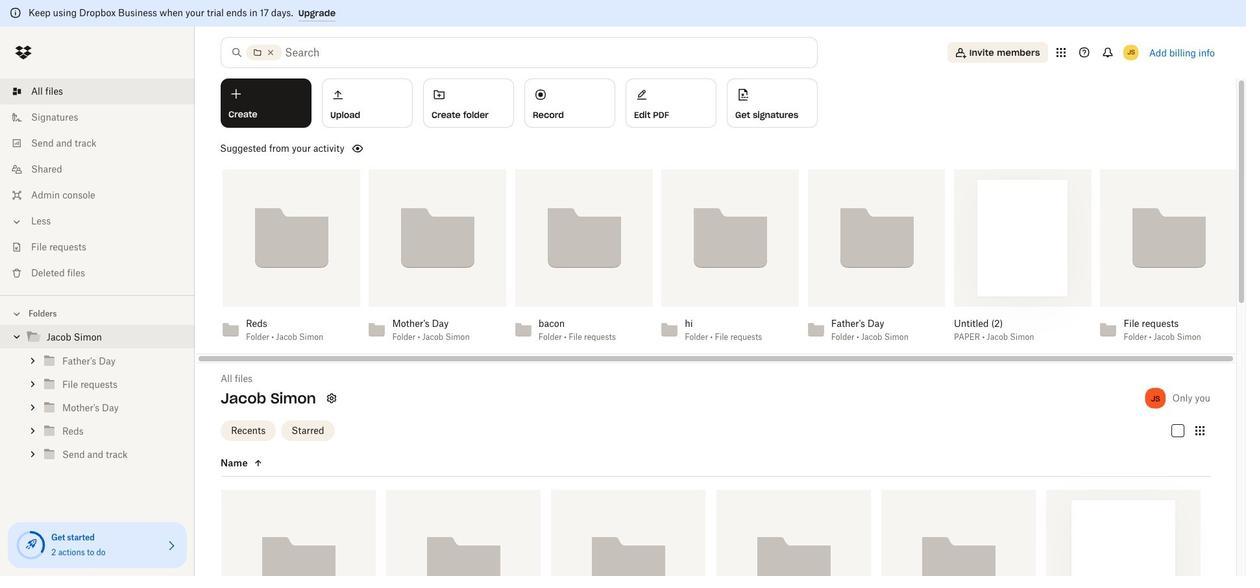 Task type: locate. For each thing, give the bounding box(es) containing it.
dropbox image
[[10, 40, 36, 66]]

list item
[[0, 79, 195, 105]]

file, _ getting started with dropbox paper.paper row
[[1046, 490, 1201, 576]]

alert
[[0, 0, 1246, 27]]

folder, mother's day row
[[551, 490, 706, 576]]

folder, reds row
[[716, 490, 871, 576]]

list
[[0, 71, 195, 295]]

folder settings image
[[324, 391, 339, 406]]

folder, send and track row
[[881, 490, 1036, 576]]

group
[[0, 349, 195, 466]]



Task type: vqa. For each thing, say whether or not it's contained in the screenshot.
/ Contents list
no



Task type: describe. For each thing, give the bounding box(es) containing it.
less image
[[10, 216, 23, 229]]

folder, father's day row
[[221, 490, 376, 576]]

Search in folder "Jacob Simon" text field
[[285, 45, 791, 60]]

folder, file requests row
[[386, 490, 541, 576]]



